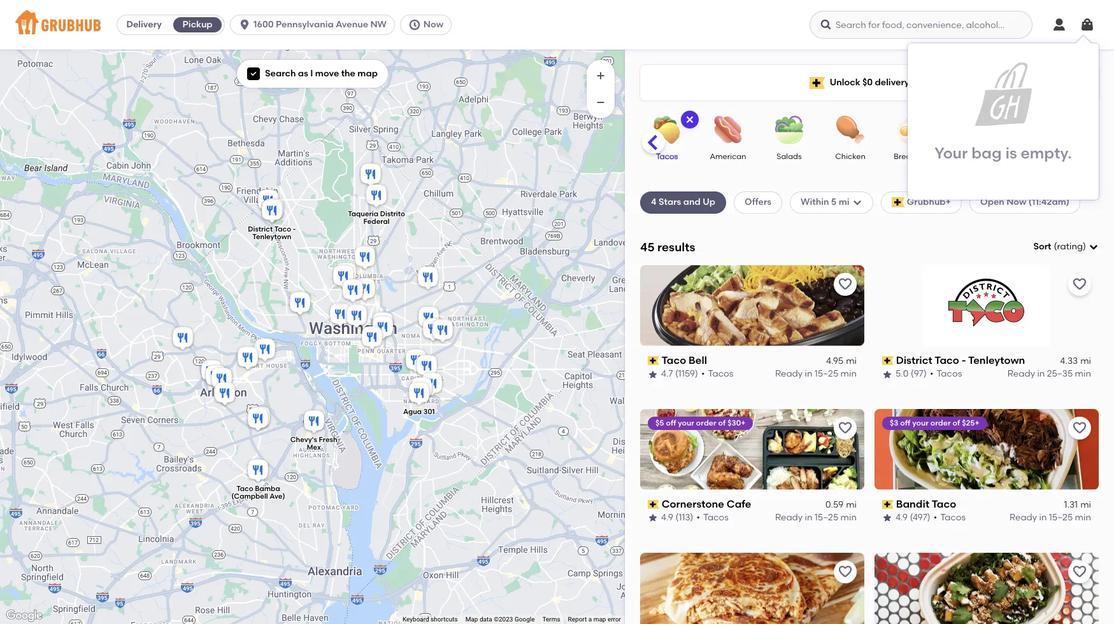 Task type: describe. For each thing, give the bounding box(es) containing it.
chaia chinatown image
[[370, 314, 395, 342]]

up
[[703, 197, 715, 208]]

min for district taco - tenleytown
[[1075, 369, 1091, 380]]

grubhub plus flag logo image for unlock $0 delivery fees
[[809, 77, 825, 89]]

salads
[[777, 152, 802, 161]]

mexicali blues image
[[235, 345, 260, 373]]

your bag is empty.
[[935, 144, 1072, 162]]

takorean logo image
[[875, 553, 1099, 625]]

open now (11:42am)
[[980, 197, 1070, 208]]

• tacos for district
[[930, 369, 962, 380]]

(113)
[[675, 513, 693, 524]]

el rey ballston image
[[203, 363, 228, 391]]

order for bandit
[[930, 419, 951, 428]]

45
[[640, 240, 655, 255]]

terms
[[542, 617, 560, 624]]

order for cornerstone
[[696, 419, 716, 428]]

4 stars and up
[[651, 197, 715, 208]]

ready in 15–25 min for cornerstone cafe
[[775, 513, 857, 524]]

district taco - tenleytown logo image
[[923, 265, 1050, 346]]

15–25 for cornerstone cafe
[[815, 513, 838, 524]]

tenleytown inside taqueria distrito federal district taco - tenleytown
[[252, 233, 291, 241]]

chevy's
[[290, 436, 317, 444]]

bandit taco logo image
[[875, 409, 1099, 490]]

(97)
[[911, 369, 927, 380]]

nw
[[370, 19, 387, 30]]

1 vertical spatial now
[[1007, 197, 1026, 208]]

cornerstone cafe image
[[344, 303, 369, 331]]

$5
[[655, 419, 664, 428]]

4.9 (497)
[[896, 513, 930, 524]]

tacos for district taco - tenleytown
[[937, 369, 962, 380]]

pennsylvania
[[276, 19, 334, 30]]

mi for bandit taco
[[1080, 500, 1091, 511]]

bandit taco image
[[260, 197, 286, 225]]

keyboard
[[403, 617, 429, 624]]

4.95
[[826, 356, 843, 367]]

grubhub+
[[907, 197, 951, 208]]

american
[[710, 152, 746, 161]]

taco inside taco bamba (campbell ave)
[[236, 485, 253, 493]]

chicken
[[835, 152, 866, 161]]

mi for district taco - tenleytown
[[1080, 356, 1091, 367]]

subscription pass image for bandit taco
[[882, 501, 893, 510]]

agua 301 image
[[406, 381, 432, 409]]

empty.
[[1021, 144, 1072, 162]]

district inside taqueria distrito federal district taco - tenleytown
[[248, 225, 272, 234]]

within 5 mi
[[801, 197, 849, 208]]

4.9 for cornerstone cafe
[[661, 513, 673, 524]]

1.31
[[1064, 500, 1078, 511]]

mi right '5'
[[839, 197, 849, 208]]

dessert
[[1081, 152, 1109, 161]]

star icon image for cornerstone cafe
[[648, 514, 658, 524]]

main navigation navigation
[[0, 0, 1114, 50]]

bell
[[689, 355, 707, 367]]

• for bandit
[[934, 513, 937, 524]]

cornerstone cafe logo image
[[640, 409, 864, 490]]

delivery
[[875, 77, 909, 88]]

• tacos for cornerstone
[[697, 513, 729, 524]]

the well dressed burrito image
[[327, 302, 353, 330]]

your for cornerstone
[[678, 419, 694, 428]]

$0
[[862, 77, 873, 88]]

subscription pass image
[[648, 501, 659, 510]]

4.7 (1159)
[[661, 369, 698, 380]]

• tacos for taco
[[701, 369, 733, 380]]

takorean image
[[409, 375, 434, 404]]

taqueria distrito federal district taco - tenleytown
[[248, 210, 405, 241]]

plus icon image
[[594, 69, 607, 82]]

45 results
[[640, 240, 695, 255]]

save this restaurant button for takorean logo
[[1068, 561, 1091, 584]]

25–35
[[1047, 369, 1073, 380]]

min for taco bell
[[841, 369, 857, 380]]

1600 pennsylvania avenue nw
[[254, 19, 387, 30]]

5
[[831, 197, 837, 208]]

tacos for taco bell
[[708, 369, 733, 380]]

report a map error
[[568, 617, 621, 624]]

(1159)
[[675, 369, 698, 380]]

subscription pass image for district taco - tenleytown
[[882, 357, 893, 366]]

bamba
[[255, 485, 280, 493]]

1 horizontal spatial svg image
[[1080, 17, 1095, 32]]

uncle julio's image
[[198, 358, 224, 386]]

i
[[310, 68, 313, 79]]

district taco - tenleytown image
[[259, 198, 284, 226]]

©2023
[[494, 617, 513, 624]]

map data ©2023 google
[[465, 617, 535, 624]]

your
[[935, 144, 968, 162]]

j & j carryout image
[[358, 161, 383, 189]]

report a map error link
[[568, 617, 621, 624]]

0.59
[[825, 500, 843, 511]]

el paso cafe image
[[212, 381, 237, 409]]

ready for bandit taco
[[1010, 513, 1037, 524]]

(
[[1054, 241, 1057, 252]]

of for cafe
[[718, 419, 726, 428]]

dessert image
[[1073, 116, 1114, 144]]

1 horizontal spatial sol mexican grill image
[[370, 311, 395, 339]]

1 horizontal spatial -
[[962, 355, 966, 367]]

taco bamba logo image
[[640, 553, 864, 625]]

chevy's fresh mex
[[290, 436, 337, 452]]

sushi image
[[950, 116, 995, 144]]

• for cornerstone
[[697, 513, 700, 524]]

of for taco
[[953, 419, 960, 428]]

map region
[[0, 40, 762, 625]]

subscription pass image for taco bell
[[648, 357, 659, 366]]

bandit taco
[[896, 499, 956, 511]]

off for cornerstone
[[666, 419, 676, 428]]

301
[[423, 408, 435, 416]]

stars
[[659, 197, 681, 208]]

as
[[298, 68, 308, 79]]

(11:42am)
[[1029, 197, 1070, 208]]

breakfast
[[894, 152, 929, 161]]

taco bamba (campbell ave) image
[[245, 458, 270, 486]]

4.33
[[1060, 356, 1078, 367]]

in for cornerstone cafe
[[805, 513, 812, 524]]

save this restaurant button for district taco - tenleytown logo
[[1068, 273, 1091, 296]]

jaco juice & taco bar of georgetown dc image
[[287, 290, 312, 318]]

15–25 for bandit taco
[[1049, 513, 1073, 524]]

svg image inside now button
[[408, 18, 421, 31]]

• for taco
[[701, 369, 705, 380]]

open
[[980, 197, 1004, 208]]

• tacos for bandit
[[934, 513, 966, 524]]

4.7
[[661, 369, 673, 380]]

now button
[[400, 15, 457, 35]]

tacos down 'tacos' image
[[656, 152, 678, 161]]

4.9 for bandit taco
[[896, 513, 908, 524]]

in for taco bell
[[805, 369, 812, 380]]

data
[[480, 617, 492, 624]]

1600 pennsylvania avenue nw button
[[230, 15, 400, 35]]

mex
[[307, 444, 321, 452]]

in for bandit taco
[[1039, 513, 1047, 524]]

$3 off your order of $25+
[[890, 419, 979, 428]]

a
[[588, 617, 592, 624]]

burritos image
[[1012, 116, 1056, 144]]

pickup button
[[171, 15, 224, 35]]

breakfast image
[[889, 116, 934, 144]]

ready for district taco - tenleytown
[[1008, 369, 1035, 380]]

save this restaurant image for district taco - tenleytown
[[1072, 277, 1087, 292]]

in for district taco - tenleytown
[[1037, 369, 1045, 380]]

taco bamba image
[[209, 366, 234, 394]]

ready in 15–25 min for bandit taco
[[1010, 513, 1091, 524]]

1 horizontal spatial district
[[896, 355, 932, 367]]

save this restaurant image for taco bamba logo
[[838, 565, 853, 580]]

unlock $0 delivery fees
[[830, 77, 930, 88]]

star icon image for district taco - tenleytown
[[882, 370, 892, 380]]

delivery
[[126, 19, 162, 30]]

google image
[[3, 608, 45, 625]]

ready in 25–35 min
[[1008, 369, 1091, 380]]

tacos for cornerstone cafe
[[703, 513, 729, 524]]



Task type: vqa. For each thing, say whether or not it's contained in the screenshot.
Empty.
yes



Task type: locate. For each thing, give the bounding box(es) containing it.
offers
[[745, 197, 771, 208]]

within
[[801, 197, 829, 208]]

tenleytown down district taco - tenleytown image
[[252, 233, 291, 241]]

1 horizontal spatial order
[[930, 419, 951, 428]]

4.33 mi
[[1060, 356, 1091, 367]]

qdoba mexican eats image
[[359, 325, 384, 353]]

0 vertical spatial district
[[248, 225, 272, 234]]

$5 off your order of $30+
[[655, 419, 746, 428]]

ready in 15–25 min down 0.59
[[775, 513, 857, 524]]

google
[[515, 617, 535, 624]]

0 horizontal spatial district
[[248, 225, 272, 234]]

your for bandit
[[912, 419, 929, 428]]

- right district taco - tenleytown image
[[292, 225, 295, 234]]

ready for cornerstone cafe
[[775, 513, 803, 524]]

california tortilla image
[[252, 337, 277, 365]]

taco bell image
[[170, 325, 195, 353]]

save this restaurant image for taco bell
[[838, 277, 853, 292]]

• tacos down district taco - tenleytown
[[930, 369, 962, 380]]

0 vertical spatial map
[[358, 68, 378, 79]]

)
[[1083, 241, 1086, 252]]

ready in 15–25 min down 4.95
[[775, 369, 857, 380]]

off
[[666, 419, 676, 428], [900, 419, 910, 428]]

taqueria habanero bryant st image
[[415, 265, 440, 293]]

star icon image for taco bell
[[648, 370, 658, 380]]

los chamacos mexican restaurant image
[[247, 405, 272, 433]]

ready in 15–25 min for taco bell
[[775, 369, 857, 380]]

sol mexican grill image
[[255, 188, 281, 216], [370, 311, 395, 339], [430, 318, 455, 346]]

off for bandit
[[900, 419, 910, 428]]

2 4.9 from the left
[[896, 513, 908, 524]]

• down bell
[[701, 369, 705, 380]]

now right open
[[1007, 197, 1026, 208]]

now
[[423, 19, 443, 30], [1007, 197, 1026, 208]]

0 vertical spatial tenleytown
[[252, 233, 291, 241]]

cafe
[[727, 499, 751, 511]]

2 of from the left
[[953, 419, 960, 428]]

of left $30+
[[718, 419, 726, 428]]

5.0 (97)
[[896, 369, 927, 380]]

0 vertical spatial -
[[292, 225, 295, 234]]

1 horizontal spatial grubhub plus flag logo image
[[891, 198, 904, 208]]

tacos down the cornerstone cafe on the bottom right of page
[[703, 513, 729, 524]]

save this restaurant button for taco bell logo at the right of page
[[834, 273, 857, 296]]

0 horizontal spatial now
[[423, 19, 443, 30]]

distrito
[[380, 210, 405, 218]]

burritos
[[1020, 152, 1048, 161]]

super tacos and bakery image
[[333, 261, 358, 289]]

15–25 down 0.59
[[815, 513, 838, 524]]

1 of from the left
[[718, 419, 726, 428]]

star icon image
[[648, 370, 658, 380], [882, 370, 892, 380], [648, 514, 658, 524], [882, 514, 892, 524]]

star icon image for bandit taco
[[882, 514, 892, 524]]

chicken image
[[828, 116, 873, 144]]

1 4.9 from the left
[[661, 513, 673, 524]]

terms link
[[542, 617, 560, 624]]

grubhub plus flag logo image left grubhub+
[[891, 198, 904, 208]]

0 vertical spatial now
[[423, 19, 443, 30]]

fresh
[[319, 436, 337, 444]]

star icon image left '4.9 (497)'
[[882, 514, 892, 524]]

bandit taco image
[[340, 277, 365, 305]]

ready for taco bell
[[775, 369, 803, 380]]

grubhub plus flag logo image left unlock
[[809, 77, 825, 89]]

off right $3
[[900, 419, 910, 428]]

• tacos down bell
[[701, 369, 733, 380]]

mi right 4.33
[[1080, 356, 1091, 367]]

alero restaurant image
[[352, 276, 377, 304]]

- down district taco - tenleytown logo
[[962, 355, 966, 367]]

(497)
[[910, 513, 930, 524]]

mi
[[839, 197, 849, 208], [846, 356, 857, 367], [1080, 356, 1091, 367], [846, 500, 857, 511], [1080, 500, 1091, 511]]

$30+
[[728, 419, 746, 428]]

1 off from the left
[[666, 419, 676, 428]]

15–25
[[815, 369, 838, 380], [815, 513, 838, 524], [1049, 513, 1073, 524]]

of
[[718, 419, 726, 428], [953, 419, 960, 428]]

minus icon image
[[594, 96, 607, 109]]

your bag is empty. tooltip
[[908, 36, 1099, 200]]

federal
[[363, 218, 389, 226]]

your right $5
[[678, 419, 694, 428]]

subscription pass image left bandit
[[882, 501, 893, 510]]

your right $3
[[912, 419, 929, 428]]

0 horizontal spatial map
[[358, 68, 378, 79]]

0 horizontal spatial tenleytown
[[252, 233, 291, 241]]

1600
[[254, 19, 274, 30]]

the
[[341, 68, 355, 79]]

district down bandit taco image
[[248, 225, 272, 234]]

4.9 left the (113)
[[661, 513, 673, 524]]

your
[[678, 419, 694, 428], [912, 419, 929, 428]]

2 off from the left
[[900, 419, 910, 428]]

subscription pass image left taco bell
[[648, 357, 659, 366]]

svg image inside field
[[1089, 242, 1099, 252]]

1 horizontal spatial map
[[593, 617, 606, 624]]

• right (97)
[[930, 369, 933, 380]]

save this restaurant image
[[838, 421, 853, 436], [838, 565, 853, 580], [1072, 565, 1087, 580]]

1 horizontal spatial off
[[900, 419, 910, 428]]

tacos right (1159) at the bottom of page
[[708, 369, 733, 380]]

abi azteca grill & bar image
[[245, 406, 270, 434]]

0 horizontal spatial svg image
[[408, 18, 421, 31]]

save this restaurant button
[[834, 273, 857, 296], [1068, 273, 1091, 296], [834, 417, 857, 440], [1068, 417, 1091, 440], [834, 561, 857, 584], [1068, 561, 1091, 584]]

mi right 4.95
[[846, 356, 857, 367]]

0 horizontal spatial your
[[678, 419, 694, 428]]

taqueria
[[348, 210, 378, 218]]

burrito brothers image
[[403, 347, 428, 375]]

avenue
[[336, 19, 368, 30]]

0 vertical spatial grubhub plus flag logo image
[[809, 77, 825, 89]]

save this restaurant button for taco bamba logo
[[834, 561, 857, 584]]

la plaza restaurant image
[[414, 353, 439, 381]]

mi right 1.31
[[1080, 500, 1091, 511]]

fees
[[911, 77, 930, 88]]

sort ( rating )
[[1033, 241, 1086, 252]]

$3
[[890, 419, 898, 428]]

• tacos down the cornerstone cafe on the bottom right of page
[[697, 513, 729, 524]]

1 vertical spatial grubhub plus flag logo image
[[891, 198, 904, 208]]

search
[[265, 68, 296, 79]]

bag
[[971, 144, 1002, 162]]

4.95 mi
[[826, 356, 857, 367]]

grubhub plus flag logo image for grubhub+
[[891, 198, 904, 208]]

15–25 down 1.31
[[1049, 513, 1073, 524]]

1 order from the left
[[696, 419, 716, 428]]

min down 4.95 mi
[[841, 369, 857, 380]]

now inside button
[[423, 19, 443, 30]]

chevy's fresh mex image
[[301, 409, 326, 437]]

4.9 (113)
[[661, 513, 693, 524]]

min down 4.33 mi on the right
[[1075, 369, 1091, 380]]

ready
[[775, 369, 803, 380], [1008, 369, 1035, 380], [775, 513, 803, 524], [1010, 513, 1037, 524]]

1 vertical spatial tenleytown
[[968, 355, 1025, 367]]

- inside taqueria distrito federal district taco - tenleytown
[[292, 225, 295, 234]]

tacos for bandit taco
[[940, 513, 966, 524]]

tacos down the bandit taco
[[940, 513, 966, 524]]

svg image
[[1052, 17, 1067, 32], [238, 18, 251, 31], [820, 18, 833, 31], [250, 70, 257, 78], [685, 115, 695, 125], [852, 198, 862, 208], [1089, 242, 1099, 252]]

agua 301
[[403, 408, 435, 416]]

cornerstone
[[662, 499, 724, 511]]

mi for cornerstone cafe
[[846, 500, 857, 511]]

salads image
[[767, 116, 811, 144]]

• right the (113)
[[697, 513, 700, 524]]

none field containing sort
[[1033, 241, 1099, 254]]

las placitas image
[[419, 371, 444, 399]]

0 horizontal spatial -
[[292, 225, 295, 234]]

min for bandit taco
[[1075, 513, 1091, 524]]

svg image
[[1080, 17, 1095, 32], [408, 18, 421, 31]]

chupacabra latin kitchen & taqueria image
[[420, 316, 446, 344]]

1 your from the left
[[678, 419, 694, 428]]

0 horizontal spatial order
[[696, 419, 716, 428]]

taco bell
[[662, 355, 707, 367]]

1 horizontal spatial tenleytown
[[968, 355, 1025, 367]]

sushi
[[963, 152, 982, 161]]

subscription pass image right 4.95 mi
[[882, 357, 893, 366]]

ready in 15–25 min
[[775, 369, 857, 380], [775, 513, 857, 524], [1010, 513, 1091, 524]]

$25+
[[962, 419, 979, 428]]

1 vertical spatial map
[[593, 617, 606, 624]]

• tacos down the bandit taco
[[934, 513, 966, 524]]

order left $30+
[[696, 419, 716, 428]]

ready in 15–25 min down 1.31
[[1010, 513, 1091, 524]]

min
[[841, 369, 857, 380], [1075, 369, 1091, 380], [841, 513, 857, 524], [1075, 513, 1091, 524]]

is
[[1005, 144, 1017, 162]]

taqueria al lado image
[[330, 263, 356, 291]]

taco bell logo image
[[640, 265, 864, 346]]

map right "a"
[[593, 617, 606, 624]]

taqueria distrito federal image
[[363, 182, 389, 211]]

map
[[465, 617, 478, 624]]

-
[[292, 225, 295, 234], [962, 355, 966, 367]]

star icon image left 5.0
[[882, 370, 892, 380]]

2 order from the left
[[930, 419, 951, 428]]

save this restaurant image
[[838, 277, 853, 292], [1072, 277, 1087, 292], [1072, 421, 1087, 436]]

unlock
[[830, 77, 860, 88]]

tenleytown up ready in 25–35 min
[[968, 355, 1025, 367]]

keyboard shortcuts
[[403, 617, 458, 624]]

of left $25+
[[953, 419, 960, 428]]

pickup
[[183, 19, 212, 30]]

15–25 for taco bell
[[815, 369, 838, 380]]

off right $5
[[666, 419, 676, 428]]

and
[[683, 197, 701, 208]]

2 horizontal spatial sol mexican grill image
[[430, 318, 455, 346]]

keyboard shortcuts button
[[403, 616, 458, 625]]

mi for taco bell
[[846, 356, 857, 367]]

tacos down district taco - tenleytown
[[937, 369, 962, 380]]

now right nw
[[423, 19, 443, 30]]

subscription pass image
[[648, 357, 659, 366], [882, 357, 893, 366], [882, 501, 893, 510]]

svg image inside the 1600 pennsylvania avenue nw 'button'
[[238, 18, 251, 31]]

district up 5.0 (97) on the bottom right of page
[[896, 355, 932, 367]]

1 vertical spatial -
[[962, 355, 966, 367]]

shortcuts
[[431, 617, 458, 624]]

•
[[701, 369, 705, 380], [930, 369, 933, 380], [697, 513, 700, 524], [934, 513, 937, 524]]

delivery button
[[117, 15, 171, 35]]

1 vertical spatial district
[[896, 355, 932, 367]]

star icon image left 4.7
[[648, 370, 658, 380]]

star icon image down subscription pass icon
[[648, 514, 658, 524]]

4.9 down bandit
[[896, 513, 908, 524]]

min down 1.31 mi
[[1075, 513, 1091, 524]]

0 horizontal spatial of
[[718, 419, 726, 428]]

1 horizontal spatial now
[[1007, 197, 1026, 208]]

4
[[651, 197, 657, 208]]

bandit
[[896, 499, 929, 511]]

min down 0.59 mi
[[841, 513, 857, 524]]

cornerstone cafe
[[662, 499, 751, 511]]

Search for food, convenience, alcohol... search field
[[810, 11, 1033, 39]]

0 horizontal spatial off
[[666, 419, 676, 428]]

grubhub plus flag logo image
[[809, 77, 825, 89], [891, 198, 904, 208]]

min for cornerstone cafe
[[841, 513, 857, 524]]

in
[[805, 369, 812, 380], [1037, 369, 1045, 380], [805, 513, 812, 524], [1039, 513, 1047, 524]]

0 horizontal spatial 4.9
[[661, 513, 673, 524]]

1 horizontal spatial your
[[912, 419, 929, 428]]

taco bamba (campbell ave)
[[231, 485, 285, 501]]

report
[[568, 617, 587, 624]]

agua
[[403, 408, 421, 416]]

taco inside taqueria distrito federal district taco - tenleytown
[[274, 225, 291, 234]]

order left $25+
[[930, 419, 951, 428]]

15–25 down 4.95
[[815, 369, 838, 380]]

2 your from the left
[[912, 419, 929, 428]]

far east taco grille image
[[416, 305, 441, 333]]

mi right 0.59
[[846, 500, 857, 511]]

save this restaurant image for takorean logo
[[1072, 565, 1087, 580]]

0.59 mi
[[825, 500, 857, 511]]

district taco - tenleytown
[[896, 355, 1025, 367]]

None field
[[1033, 241, 1099, 254]]

1 horizontal spatial 4.9
[[896, 513, 908, 524]]

tacos image
[[645, 116, 689, 144]]

move
[[315, 68, 339, 79]]

map right the
[[358, 68, 378, 79]]

rinconcito tex-mex salvadorean image
[[352, 244, 377, 272]]

• right (497)
[[934, 513, 937, 524]]

0 horizontal spatial sol mexican grill image
[[255, 188, 281, 216]]

1.31 mi
[[1064, 500, 1091, 511]]

0 horizontal spatial grubhub plus flag logo image
[[809, 77, 825, 89]]

• for district
[[930, 369, 933, 380]]

1 horizontal spatial of
[[953, 419, 960, 428]]

american image
[[706, 116, 750, 144]]

order
[[696, 419, 716, 428], [930, 419, 951, 428]]



